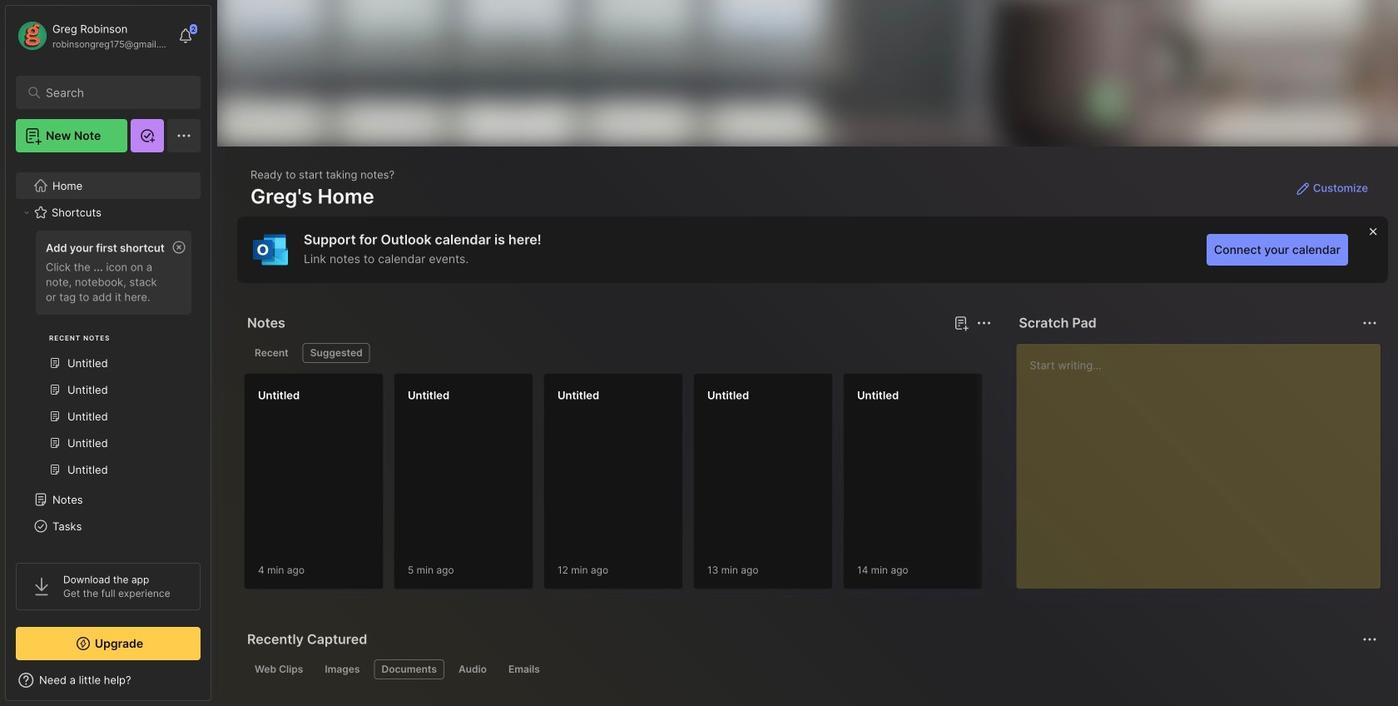 Task type: vqa. For each thing, say whether or not it's contained in the screenshot.
internal
no



Task type: describe. For each thing, give the bounding box(es) containing it.
Account field
[[16, 19, 170, 52]]

2 more actions field from the left
[[1359, 311, 1382, 335]]

tree inside main element
[[6, 162, 211, 693]]

click to collapse image
[[210, 675, 223, 695]]

more actions image for 1st more actions field from the left
[[975, 313, 995, 333]]

1 tab list from the top
[[247, 343, 990, 363]]

more actions image for first more actions field from right
[[1361, 313, 1381, 333]]



Task type: locate. For each thing, give the bounding box(es) containing it.
1 horizontal spatial more actions image
[[1361, 313, 1381, 333]]

0 vertical spatial tab list
[[247, 343, 990, 363]]

1 horizontal spatial more actions field
[[1359, 311, 1382, 335]]

None search field
[[46, 82, 179, 102]]

row group
[[244, 373, 1399, 600]]

tree
[[6, 162, 211, 693]]

WHAT'S NEW field
[[6, 667, 211, 694]]

Start writing… text field
[[1030, 344, 1381, 575]]

0 horizontal spatial more actions image
[[975, 313, 995, 333]]

1 vertical spatial tab list
[[247, 660, 1376, 679]]

2 more actions image from the left
[[1361, 313, 1381, 333]]

more actions image
[[975, 313, 995, 333], [1361, 313, 1381, 333]]

group inside tree
[[16, 226, 200, 493]]

1 more actions image from the left
[[975, 313, 995, 333]]

Search text field
[[46, 85, 179, 101]]

More actions field
[[973, 311, 996, 335], [1359, 311, 1382, 335]]

none search field inside main element
[[46, 82, 179, 102]]

2 tab list from the top
[[247, 660, 1376, 679]]

main element
[[0, 0, 217, 706]]

0 horizontal spatial more actions field
[[973, 311, 996, 335]]

tab list
[[247, 343, 990, 363], [247, 660, 1376, 679]]

tab
[[247, 343, 296, 363], [303, 343, 370, 363], [247, 660, 311, 679], [318, 660, 368, 679], [374, 660, 445, 679], [451, 660, 495, 679], [501, 660, 548, 679]]

group
[[16, 226, 200, 493]]

1 more actions field from the left
[[973, 311, 996, 335]]



